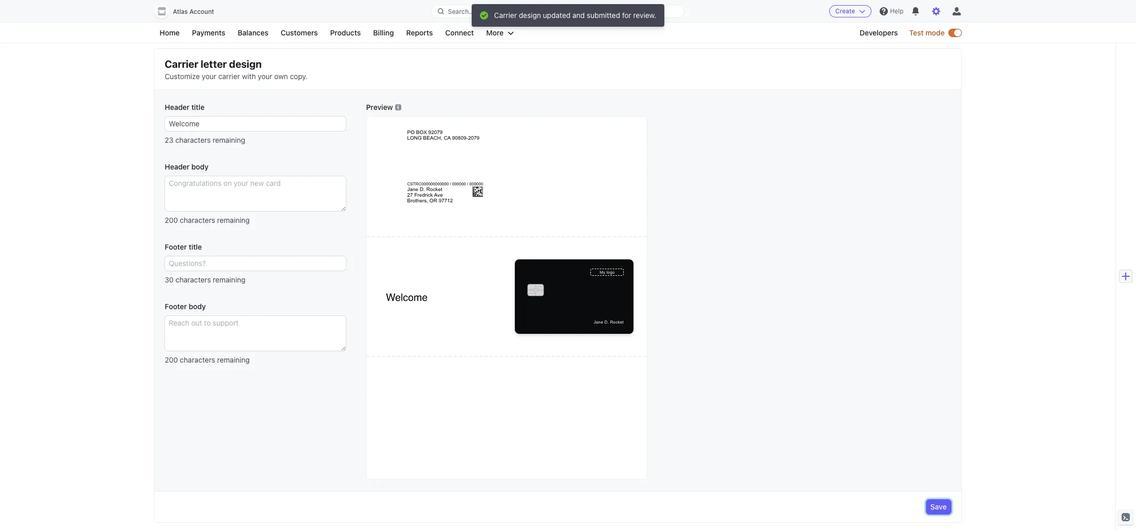 Task type: locate. For each thing, give the bounding box(es) containing it.
1 horizontal spatial /
[[467, 182, 468, 187]]

title
[[191, 103, 205, 112], [189, 243, 202, 251]]

1 horizontal spatial 000000
[[470, 182, 483, 187]]

200 for footer body
[[165, 356, 178, 364]]

0 vertical spatial design
[[519, 11, 541, 20]]

1 vertical spatial 200
[[165, 356, 178, 364]]

Footer body text field
[[165, 316, 346, 351]]

own
[[274, 72, 288, 81]]

1 header from the top
[[165, 103, 190, 112]]

footer
[[165, 243, 187, 251], [165, 302, 187, 311]]

connect
[[445, 28, 474, 37]]

0 vertical spatial 200
[[165, 216, 178, 225]]

remaining down footer title text field
[[213, 276, 246, 284]]

connect link
[[440, 27, 479, 39]]

0 vertical spatial body
[[191, 162, 209, 171]]

design
[[519, 11, 541, 20], [229, 58, 262, 70]]

200 characters remaining
[[165, 216, 250, 225], [165, 356, 250, 364]]

footer down 30
[[165, 302, 187, 311]]

header
[[165, 103, 190, 112], [165, 162, 190, 171]]

1 200 characters remaining from the top
[[165, 216, 250, 225]]

notifications image
[[912, 7, 920, 15]]

remaining down footer body text field
[[217, 356, 250, 364]]

1 vertical spatial title
[[189, 243, 202, 251]]

title up 30 characters remaining
[[189, 243, 202, 251]]

2 footer from the top
[[165, 302, 187, 311]]

cstrc000000000000 / 000000 / 000000
[[407, 182, 483, 187]]

design left updated
[[519, 11, 541, 20]]

characters
[[175, 136, 211, 144], [180, 216, 215, 225], [176, 276, 211, 284], [180, 356, 215, 364]]

characters for footer title
[[176, 276, 211, 284]]

design up with
[[229, 58, 262, 70]]

1 your from the left
[[202, 72, 216, 81]]

carrier
[[494, 11, 517, 20], [165, 58, 198, 70]]

2 header from the top
[[165, 162, 190, 171]]

2 200 characters remaining from the top
[[165, 356, 250, 364]]

0 horizontal spatial your
[[202, 72, 216, 81]]

cstrc000000000000
[[407, 182, 449, 187]]

000000 right rocket
[[470, 182, 483, 187]]

po
[[407, 130, 415, 135]]

Search… text field
[[432, 5, 684, 18]]

0 horizontal spatial 000000
[[452, 182, 466, 187]]

save button
[[927, 16, 951, 30], [927, 500, 951, 515]]

carrier for design
[[494, 11, 517, 20]]

000000 up 97712
[[452, 182, 466, 187]]

header down 23
[[165, 162, 190, 171]]

customize
[[165, 72, 200, 81]]

title up 23 characters remaining at top
[[191, 103, 205, 112]]

1 horizontal spatial carrier
[[494, 11, 517, 20]]

search…
[[448, 7, 474, 15]]

0 vertical spatial header
[[165, 103, 190, 112]]

/
[[450, 182, 451, 187], [467, 182, 468, 187]]

customers link
[[276, 27, 323, 39]]

balances link
[[233, 27, 274, 39]]

billing link
[[368, 27, 399, 39]]

help
[[890, 7, 904, 15]]

body down 30 characters remaining
[[189, 302, 206, 311]]

1 vertical spatial carrier
[[165, 58, 198, 70]]

test
[[910, 28, 924, 37]]

footer title
[[165, 243, 202, 251]]

remaining down header title text field
[[213, 136, 245, 144]]

header title
[[165, 103, 205, 112]]

header body
[[165, 162, 209, 171]]

carrier letter design customize your carrier with your own copy.
[[165, 58, 308, 81]]

for
[[622, 11, 632, 20]]

copy.
[[290, 72, 308, 81]]

save
[[931, 19, 947, 27], [931, 503, 947, 511]]

1 vertical spatial body
[[189, 302, 206, 311]]

your down letter
[[202, 72, 216, 81]]

1 vertical spatial footer
[[165, 302, 187, 311]]

1 vertical spatial 200 characters remaining
[[165, 356, 250, 364]]

23
[[165, 136, 173, 144]]

box
[[416, 130, 427, 135]]

create button
[[829, 5, 872, 17]]

carrier up more button
[[494, 11, 517, 20]]

body for header body
[[191, 162, 209, 171]]

0 vertical spatial 200 characters remaining
[[165, 216, 250, 225]]

1 footer from the top
[[165, 243, 187, 251]]

1 200 from the top
[[165, 216, 178, 225]]

developers
[[860, 28, 898, 37]]

carrier up customize
[[165, 58, 198, 70]]

your
[[202, 72, 216, 81], [258, 72, 272, 81]]

remaining for footer title
[[213, 276, 246, 284]]

000000
[[452, 182, 466, 187], [470, 182, 483, 187]]

po box 92079 long beach, ca 90809-2079
[[407, 130, 480, 141]]

your left own
[[258, 72, 272, 81]]

footer for footer body
[[165, 302, 187, 311]]

1 horizontal spatial your
[[258, 72, 272, 81]]

footer up 30
[[165, 243, 187, 251]]

0 vertical spatial save
[[931, 19, 947, 27]]

create
[[836, 7, 856, 15]]

Footer title text field
[[165, 256, 346, 271]]

with
[[242, 72, 256, 81]]

0 vertical spatial footer
[[165, 243, 187, 251]]

carrier for letter
[[165, 58, 198, 70]]

200
[[165, 216, 178, 225], [165, 356, 178, 364]]

header for header body
[[165, 162, 190, 171]]

d.
[[420, 187, 425, 192]]

0 horizontal spatial /
[[450, 182, 451, 187]]

rocket
[[426, 187, 443, 192]]

23 characters remaining
[[165, 136, 245, 144]]

carrier design updated and submitted for review.
[[494, 11, 657, 20]]

0 horizontal spatial design
[[229, 58, 262, 70]]

Header title text field
[[165, 117, 346, 131]]

developers link
[[855, 27, 903, 39]]

2 / from the left
[[467, 182, 468, 187]]

1 vertical spatial header
[[165, 162, 190, 171]]

products link
[[325, 27, 366, 39]]

90809-
[[452, 135, 468, 141]]

0 vertical spatial carrier
[[494, 11, 517, 20]]

body down 23 characters remaining at top
[[191, 162, 209, 171]]

1 save button from the top
[[927, 16, 951, 30]]

2 200 from the top
[[165, 356, 178, 364]]

body
[[191, 162, 209, 171], [189, 302, 206, 311]]

jane d. rocket 27 fredrick ave brothers, or 97712
[[407, 187, 453, 204]]

0 horizontal spatial carrier
[[165, 58, 198, 70]]

footer body
[[165, 302, 206, 311]]

and
[[573, 11, 585, 20]]

1 vertical spatial design
[[229, 58, 262, 70]]

long
[[407, 135, 422, 141]]

remaining for footer body
[[217, 356, 250, 364]]

1 vertical spatial save button
[[927, 500, 951, 515]]

remaining down header body text field
[[217, 216, 250, 225]]

header down customize
[[165, 103, 190, 112]]

home link
[[154, 27, 185, 39]]

carrier inside carrier letter design customize your carrier with your own copy.
[[165, 58, 198, 70]]

1 000000 from the left
[[452, 182, 466, 187]]

help button
[[876, 3, 908, 20]]

remaining
[[213, 136, 245, 144], [217, 216, 250, 225], [213, 276, 246, 284], [217, 356, 250, 364]]

0 vertical spatial title
[[191, 103, 205, 112]]

0 vertical spatial save button
[[927, 16, 951, 30]]

1 vertical spatial save
[[931, 503, 947, 511]]



Task type: describe. For each thing, give the bounding box(es) containing it.
200 characters remaining for header body
[[165, 216, 250, 225]]

characters for header body
[[180, 216, 215, 225]]

ca
[[444, 135, 451, 141]]

products
[[330, 28, 361, 37]]

preview
[[366, 103, 393, 112]]

2079
[[468, 135, 480, 141]]

Header body text field
[[165, 176, 346, 211]]

customers
[[281, 28, 318, 37]]

200 characters remaining for footer body
[[165, 356, 250, 364]]

characters for footer body
[[180, 356, 215, 364]]

remaining for header body
[[217, 216, 250, 225]]

balances
[[238, 28, 269, 37]]

30
[[165, 276, 174, 284]]

footer for footer title
[[165, 243, 187, 251]]

reports link
[[401, 27, 438, 39]]

200 for header body
[[165, 216, 178, 225]]

billing
[[373, 28, 394, 37]]

92079
[[428, 130, 443, 135]]

2 your from the left
[[258, 72, 272, 81]]

more
[[486, 28, 504, 37]]

payments link
[[187, 27, 231, 39]]

reports
[[406, 28, 433, 37]]

atlas account
[[173, 8, 214, 15]]

2 save button from the top
[[927, 500, 951, 515]]

beach,
[[423, 135, 442, 141]]

brothers,
[[407, 198, 428, 204]]

title for footer title
[[189, 243, 202, 251]]

27
[[407, 192, 413, 198]]

atlas account button
[[154, 4, 224, 19]]

ave
[[434, 192, 443, 198]]

characters for header title
[[175, 136, 211, 144]]

Search… search field
[[432, 5, 684, 18]]

title for header title
[[191, 103, 205, 112]]

account
[[190, 8, 214, 15]]

30 characters remaining
[[165, 276, 246, 284]]

2 000000 from the left
[[470, 182, 483, 187]]

1 / from the left
[[450, 182, 451, 187]]

test mode
[[910, 28, 945, 37]]

letter
[[201, 58, 227, 70]]

body for footer body
[[189, 302, 206, 311]]

updated
[[543, 11, 571, 20]]

carrier
[[218, 72, 240, 81]]

2 save from the top
[[931, 503, 947, 511]]

review.
[[633, 11, 657, 20]]

submitted
[[587, 11, 620, 20]]

1 save from the top
[[931, 19, 947, 27]]

mode
[[926, 28, 945, 37]]

or
[[430, 198, 437, 204]]

atlas
[[173, 8, 188, 15]]

more button
[[481, 27, 519, 39]]

97712
[[439, 198, 453, 204]]

design inside carrier letter design customize your carrier with your own copy.
[[229, 58, 262, 70]]

fredrick
[[414, 192, 433, 198]]

jane
[[407, 187, 419, 192]]

remaining for header title
[[213, 136, 245, 144]]

payments
[[192, 28, 225, 37]]

header for header title
[[165, 103, 190, 112]]

1 horizontal spatial design
[[519, 11, 541, 20]]

home
[[160, 28, 180, 37]]



Task type: vqa. For each thing, say whether or not it's contained in the screenshot.
'Billed'
no



